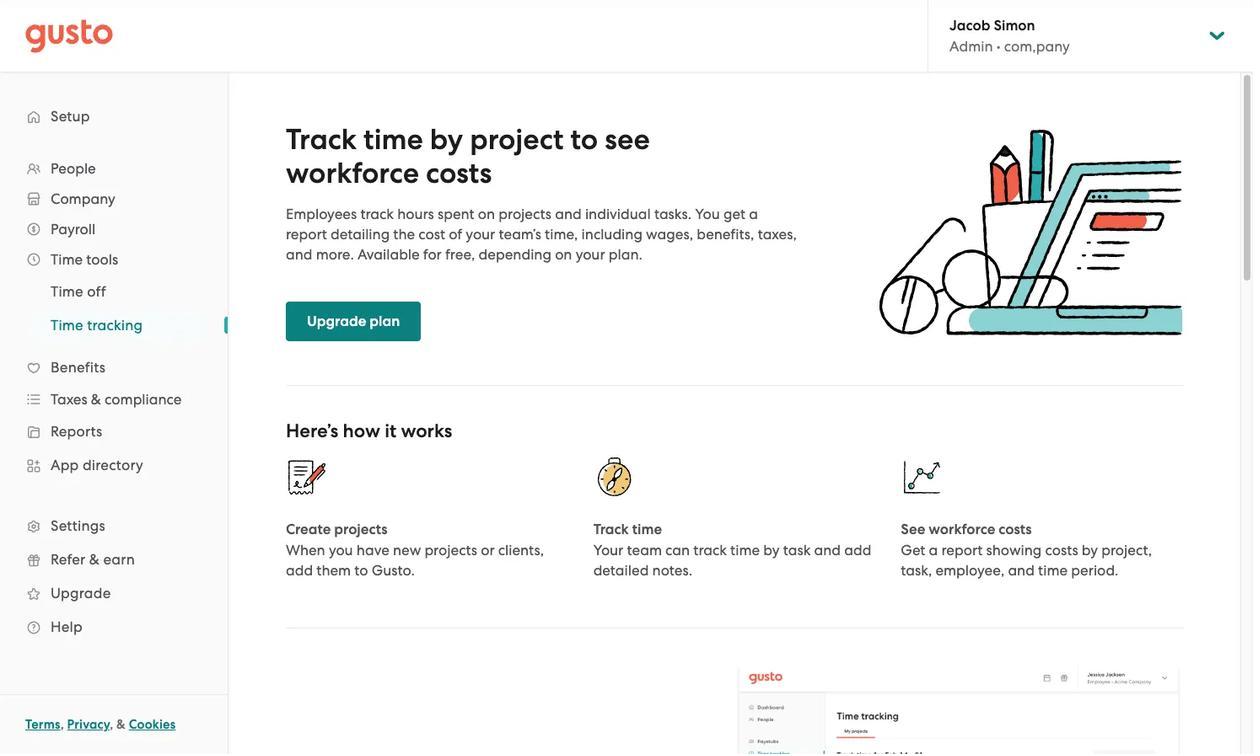 Task type: vqa. For each thing, say whether or not it's contained in the screenshot.
depending in the top of the page
yes



Task type: describe. For each thing, give the bounding box(es) containing it.
& for earn
[[89, 551, 100, 568]]

payroll
[[51, 221, 95, 238]]

spent
[[438, 206, 474, 223]]

payroll button
[[17, 214, 211, 245]]

1 , from the left
[[60, 718, 64, 733]]

1 horizontal spatial costs
[[999, 521, 1032, 539]]

notes.
[[652, 562, 692, 579]]

track time your team can track time by task and add detailed notes.
[[593, 521, 871, 579]]

new
[[393, 542, 421, 559]]

see
[[605, 122, 650, 157]]

off
[[87, 283, 106, 300]]

see workforce costs get a report showing costs by project, task, employee, and time period.
[[901, 521, 1152, 579]]

detailed
[[593, 562, 649, 579]]

simon
[[994, 17, 1035, 35]]

company button
[[17, 184, 211, 214]]

time tracking
[[51, 317, 143, 334]]

employees track hours spent on projects and individual tasks. you get a report detailing the cost of your team's time, including wages, benefits, taxes, and more. available for free, depending on your plan.
[[286, 206, 797, 263]]

and left more.
[[286, 246, 312, 263]]

cost
[[419, 226, 445, 243]]

taxes & compliance button
[[17, 385, 211, 415]]

report inside see workforce costs get a report showing costs by project, task, employee, and time period.
[[941, 542, 983, 559]]

directory
[[83, 457, 143, 474]]

com,pany
[[1004, 38, 1070, 55]]

help
[[51, 619, 83, 636]]

period.
[[1071, 562, 1118, 579]]

plan.
[[609, 246, 642, 263]]

project,
[[1101, 542, 1152, 559]]

or
[[481, 542, 495, 559]]

cookies
[[129, 718, 176, 733]]

tracking
[[87, 317, 143, 334]]

app directory
[[51, 457, 143, 474]]

setup
[[51, 108, 90, 125]]

upgrade link
[[17, 578, 211, 609]]

create
[[286, 521, 331, 539]]

settings
[[51, 518, 105, 535]]

works
[[401, 420, 452, 443]]

cookies button
[[129, 715, 176, 735]]

company
[[51, 191, 115, 207]]

them
[[316, 562, 351, 579]]

terms
[[25, 718, 60, 733]]

to inside "create projects when you have new projects or clients, add them to gusto."
[[354, 562, 368, 579]]

people
[[51, 160, 96, 177]]

0 vertical spatial on
[[478, 206, 495, 223]]

to inside track time by project to see workforce costs
[[570, 122, 598, 157]]

report inside employees track hours spent on projects and individual tasks. you get a report detailing the cost of your team's time, including wages, benefits, taxes, and more. available for free, depending on your plan.
[[286, 226, 327, 243]]

here's
[[286, 420, 338, 443]]

taxes,
[[758, 226, 797, 243]]

gusto navigation element
[[0, 73, 228, 671]]

depending
[[479, 246, 551, 263]]

setup link
[[17, 101, 211, 132]]

project
[[470, 122, 564, 157]]

your
[[593, 542, 623, 559]]

costs for by
[[426, 156, 492, 191]]

gusto.
[[372, 562, 415, 579]]

benefits link
[[17, 352, 211, 383]]

projects inside employees track hours spent on projects and individual tasks. you get a report detailing the cost of your team's time, including wages, benefits, taxes, and more. available for free, depending on your plan.
[[499, 206, 551, 223]]

and up time,
[[555, 206, 582, 223]]

of
[[449, 226, 462, 243]]

app
[[51, 457, 79, 474]]

2 vertical spatial &
[[116, 718, 126, 733]]

track for track time by project to see workforce costs
[[286, 122, 357, 157]]

the
[[393, 226, 415, 243]]

time inside track time by project to see workforce costs
[[363, 122, 423, 157]]

detailing
[[331, 226, 390, 243]]

by inside track time by project to see workforce costs
[[430, 122, 463, 157]]

track time by project to see workforce costs
[[286, 122, 650, 191]]

track time by project to see workforce costs image
[[879, 130, 1183, 336]]

& for compliance
[[91, 391, 101, 408]]

earn
[[103, 551, 135, 568]]

time tracking link
[[30, 310, 211, 341]]

track inside employees track hours spent on projects and individual tasks. you get a report detailing the cost of your team's time, including wages, benefits, taxes, and more. available for free, depending on your plan.
[[360, 206, 394, 223]]

reports
[[51, 423, 102, 440]]

1 horizontal spatial your
[[576, 246, 605, 263]]

track inside track time your team can track time by task and add detailed notes.
[[693, 542, 727, 559]]

it
[[385, 420, 396, 443]]

track for track time your team can track time by task and add detailed notes.
[[593, 521, 629, 539]]

you
[[695, 206, 720, 223]]

a inside see workforce costs get a report showing costs by project, task, employee, and time period.
[[929, 542, 938, 559]]

jacob simon admin • com,pany
[[949, 17, 1070, 55]]

time off link
[[30, 277, 211, 307]]

refer & earn link
[[17, 545, 211, 575]]

tools
[[86, 251, 118, 268]]

plan
[[370, 313, 400, 331]]

taxes & compliance
[[51, 391, 182, 408]]

you
[[329, 542, 353, 559]]

list containing people
[[0, 153, 228, 644]]

admin
[[949, 38, 993, 55]]

help link
[[17, 612, 211, 643]]



Task type: locate. For each thing, give the bounding box(es) containing it.
how
[[343, 420, 380, 443]]

on right spent
[[478, 206, 495, 223]]

time
[[51, 251, 83, 268], [51, 283, 83, 300], [51, 317, 83, 334]]

a inside employees track hours spent on projects and individual tasks. you get a report detailing the cost of your team's time, including wages, benefits, taxes, and more. available for free, depending on your plan.
[[749, 206, 758, 223]]

hours
[[397, 206, 434, 223]]

0 horizontal spatial costs
[[426, 156, 492, 191]]

reports link
[[17, 417, 211, 447]]

0 vertical spatial a
[[749, 206, 758, 223]]

1 vertical spatial workforce
[[929, 521, 995, 539]]

tasks.
[[654, 206, 691, 223]]

2 vertical spatial time
[[51, 317, 83, 334]]

1 vertical spatial on
[[555, 246, 572, 263]]

0 vertical spatial costs
[[426, 156, 492, 191]]

2 vertical spatial costs
[[1045, 542, 1078, 559]]

by left project
[[430, 122, 463, 157]]

task,
[[901, 562, 932, 579]]

get
[[901, 542, 925, 559]]

by up period. at the right
[[1082, 542, 1098, 559]]

by left 'task'
[[763, 542, 780, 559]]

0 vertical spatial report
[[286, 226, 327, 243]]

a
[[749, 206, 758, 223], [929, 542, 938, 559]]

0 vertical spatial time
[[51, 251, 83, 268]]

have
[[357, 542, 389, 559]]

add left get
[[844, 542, 871, 559]]

jacob
[[949, 17, 990, 35]]

workforce
[[286, 156, 419, 191], [929, 521, 995, 539]]

2 list from the top
[[0, 275, 228, 342]]

0 horizontal spatial workforce
[[286, 156, 419, 191]]

2 horizontal spatial costs
[[1045, 542, 1078, 559]]

time up hours
[[363, 122, 423, 157]]

2 , from the left
[[110, 718, 113, 733]]

costs up showing
[[999, 521, 1032, 539]]

1 horizontal spatial to
[[570, 122, 598, 157]]

0 vertical spatial workforce
[[286, 156, 419, 191]]

& left earn
[[89, 551, 100, 568]]

projects left or
[[424, 542, 477, 559]]

0 vertical spatial projects
[[499, 206, 551, 223]]

settings link
[[17, 511, 211, 541]]

home image
[[25, 19, 113, 53]]

0 horizontal spatial a
[[749, 206, 758, 223]]

1 horizontal spatial track
[[593, 521, 629, 539]]

& left cookies
[[116, 718, 126, 733]]

track up employees
[[286, 122, 357, 157]]

time up team
[[632, 521, 662, 539]]

0 horizontal spatial track
[[360, 206, 394, 223]]

time inside see workforce costs get a report showing costs by project, task, employee, and time period.
[[1038, 562, 1068, 579]]

workforce inside track time by project to see workforce costs
[[286, 156, 419, 191]]

track time with our feature image
[[734, 663, 1183, 755]]

0 horizontal spatial add
[[286, 562, 313, 579]]

0 horizontal spatial by
[[430, 122, 463, 157]]

1 vertical spatial time
[[51, 283, 83, 300]]

costs inside track time by project to see workforce costs
[[426, 156, 492, 191]]

0 vertical spatial &
[[91, 391, 101, 408]]

projects
[[499, 206, 551, 223], [334, 521, 387, 539], [424, 542, 477, 559]]

1 vertical spatial add
[[286, 562, 313, 579]]

time left period. at the right
[[1038, 562, 1068, 579]]

time for time tracking
[[51, 317, 83, 334]]

upgrade inside button
[[307, 313, 366, 331]]

3 time from the top
[[51, 317, 83, 334]]

0 vertical spatial track
[[286, 122, 357, 157]]

0 vertical spatial to
[[570, 122, 598, 157]]

upgrade for upgrade
[[51, 585, 111, 602]]

track up your
[[593, 521, 629, 539]]

your right the of in the top of the page
[[466, 226, 495, 243]]

1 horizontal spatial add
[[844, 542, 871, 559]]

list containing time off
[[0, 275, 228, 342]]

report down employees
[[286, 226, 327, 243]]

terms , privacy , & cookies
[[25, 718, 176, 733]]

upgrade inside list
[[51, 585, 111, 602]]

team's
[[499, 226, 541, 243]]

time inside dropdown button
[[51, 251, 83, 268]]

to down have
[[354, 562, 368, 579]]

by inside see workforce costs get a report showing costs by project, task, employee, and time period.
[[1082, 542, 1098, 559]]

0 horizontal spatial to
[[354, 562, 368, 579]]

costs for costs
[[1045, 542, 1078, 559]]

benefits,
[[697, 226, 754, 243]]

wages,
[[646, 226, 693, 243]]

& inside dropdown button
[[91, 391, 101, 408]]

by
[[430, 122, 463, 157], [763, 542, 780, 559], [1082, 542, 1098, 559]]

available
[[357, 246, 420, 263]]

1 vertical spatial to
[[354, 562, 368, 579]]

track inside track time your team can track time by task and add detailed notes.
[[593, 521, 629, 539]]

2 horizontal spatial projects
[[499, 206, 551, 223]]

1 time from the top
[[51, 251, 83, 268]]

for
[[423, 246, 442, 263]]

2 vertical spatial projects
[[424, 542, 477, 559]]

•
[[996, 38, 1001, 55]]

0 vertical spatial upgrade
[[307, 313, 366, 331]]

costs
[[426, 156, 492, 191], [999, 521, 1032, 539], [1045, 542, 1078, 559]]

to left see
[[570, 122, 598, 157]]

track right can
[[693, 542, 727, 559]]

your
[[466, 226, 495, 243], [576, 246, 605, 263]]

time tools
[[51, 251, 118, 268]]

1 horizontal spatial track
[[693, 542, 727, 559]]

1 vertical spatial track
[[593, 521, 629, 539]]

1 vertical spatial costs
[[999, 521, 1032, 539]]

privacy
[[67, 718, 110, 733]]

track inside track time by project to see workforce costs
[[286, 122, 357, 157]]

by inside track time your team can track time by task and add detailed notes.
[[763, 542, 780, 559]]

see
[[901, 521, 925, 539]]

1 horizontal spatial workforce
[[929, 521, 995, 539]]

add inside track time your team can track time by task and add detailed notes.
[[844, 542, 871, 559]]

0 horizontal spatial ,
[[60, 718, 64, 733]]

track
[[360, 206, 394, 223], [693, 542, 727, 559]]

team
[[627, 542, 662, 559]]

1 list from the top
[[0, 153, 228, 644]]

time off
[[51, 283, 106, 300]]

upgrade left plan
[[307, 313, 366, 331]]

time down payroll
[[51, 251, 83, 268]]

add inside "create projects when you have new projects or clients, add them to gusto."
[[286, 562, 313, 579]]

1 horizontal spatial a
[[929, 542, 938, 559]]

1 horizontal spatial by
[[763, 542, 780, 559]]

time for time off
[[51, 283, 83, 300]]

0 horizontal spatial upgrade
[[51, 585, 111, 602]]

,
[[60, 718, 64, 733], [110, 718, 113, 733]]

upgrade down 'refer & earn'
[[51, 585, 111, 602]]

here's how it works
[[286, 420, 452, 443]]

1 horizontal spatial projects
[[424, 542, 477, 559]]

get
[[723, 206, 745, 223]]

workforce up employees
[[286, 156, 419, 191]]

1 vertical spatial report
[[941, 542, 983, 559]]

upgrade plan button
[[286, 302, 421, 342]]

privacy link
[[67, 718, 110, 733]]

track up detailing
[[360, 206, 394, 223]]

0 vertical spatial track
[[360, 206, 394, 223]]

people button
[[17, 153, 211, 184]]

clients,
[[498, 542, 544, 559]]

when
[[286, 542, 325, 559]]

0 vertical spatial your
[[466, 226, 495, 243]]

upgrade
[[307, 313, 366, 331], [51, 585, 111, 602]]

, left cookies
[[110, 718, 113, 733]]

free,
[[445, 246, 475, 263]]

add
[[844, 542, 871, 559], [286, 562, 313, 579]]

2 time from the top
[[51, 283, 83, 300]]

1 horizontal spatial on
[[555, 246, 572, 263]]

upgrade plan
[[307, 313, 400, 331]]

1 vertical spatial &
[[89, 551, 100, 568]]

on down time,
[[555, 246, 572, 263]]

1 vertical spatial track
[[693, 542, 727, 559]]

costs up spent
[[426, 156, 492, 191]]

time left 'task'
[[730, 542, 760, 559]]

time left off
[[51, 283, 83, 300]]

1 vertical spatial projects
[[334, 521, 387, 539]]

1 horizontal spatial upgrade
[[307, 313, 366, 331]]

add down the when
[[286, 562, 313, 579]]

projects up team's
[[499, 206, 551, 223]]

time
[[363, 122, 423, 157], [632, 521, 662, 539], [730, 542, 760, 559], [1038, 562, 1068, 579]]

list
[[0, 153, 228, 644], [0, 275, 228, 342]]

and down showing
[[1008, 562, 1035, 579]]

your down including at top
[[576, 246, 605, 263]]

compliance
[[105, 391, 182, 408]]

and
[[555, 206, 582, 223], [286, 246, 312, 263], [814, 542, 841, 559], [1008, 562, 1035, 579]]

app directory link
[[17, 450, 211, 481]]

and inside track time your team can track time by task and add detailed notes.
[[814, 542, 841, 559]]

employees
[[286, 206, 357, 223]]

showing
[[986, 542, 1042, 559]]

and right 'task'
[[814, 542, 841, 559]]

taxes
[[51, 391, 87, 408]]

& right taxes
[[91, 391, 101, 408]]

benefits
[[51, 359, 105, 376]]

projects up have
[[334, 521, 387, 539]]

0 horizontal spatial your
[[466, 226, 495, 243]]

0 vertical spatial add
[[844, 542, 871, 559]]

0 horizontal spatial projects
[[334, 521, 387, 539]]

employee,
[[935, 562, 1004, 579]]

refer & earn
[[51, 551, 135, 568]]

upgrade for upgrade plan
[[307, 313, 366, 331]]

time tools button
[[17, 245, 211, 275]]

workforce up "employee,"
[[929, 521, 995, 539]]

1 vertical spatial your
[[576, 246, 605, 263]]

0 horizontal spatial on
[[478, 206, 495, 223]]

1 vertical spatial a
[[929, 542, 938, 559]]

1 vertical spatial upgrade
[[51, 585, 111, 602]]

1 horizontal spatial ,
[[110, 718, 113, 733]]

1 horizontal spatial report
[[941, 542, 983, 559]]

0 horizontal spatial track
[[286, 122, 357, 157]]

including
[[581, 226, 642, 243]]

report
[[286, 226, 327, 243], [941, 542, 983, 559]]

time down time off
[[51, 317, 83, 334]]

report up "employee,"
[[941, 542, 983, 559]]

and inside see workforce costs get a report showing costs by project, task, employee, and time period.
[[1008, 562, 1035, 579]]

2 horizontal spatial by
[[1082, 542, 1098, 559]]

0 horizontal spatial report
[[286, 226, 327, 243]]

costs up period. at the right
[[1045, 542, 1078, 559]]

, left privacy link
[[60, 718, 64, 733]]

more.
[[316, 246, 354, 263]]

track
[[286, 122, 357, 157], [593, 521, 629, 539]]

time for time tools
[[51, 251, 83, 268]]

& inside "link"
[[89, 551, 100, 568]]

create projects when you have new projects or clients, add them to gusto.
[[286, 521, 544, 579]]

terms link
[[25, 718, 60, 733]]

on
[[478, 206, 495, 223], [555, 246, 572, 263]]

workforce inside see workforce costs get a report showing costs by project, task, employee, and time period.
[[929, 521, 995, 539]]

time,
[[545, 226, 578, 243]]



